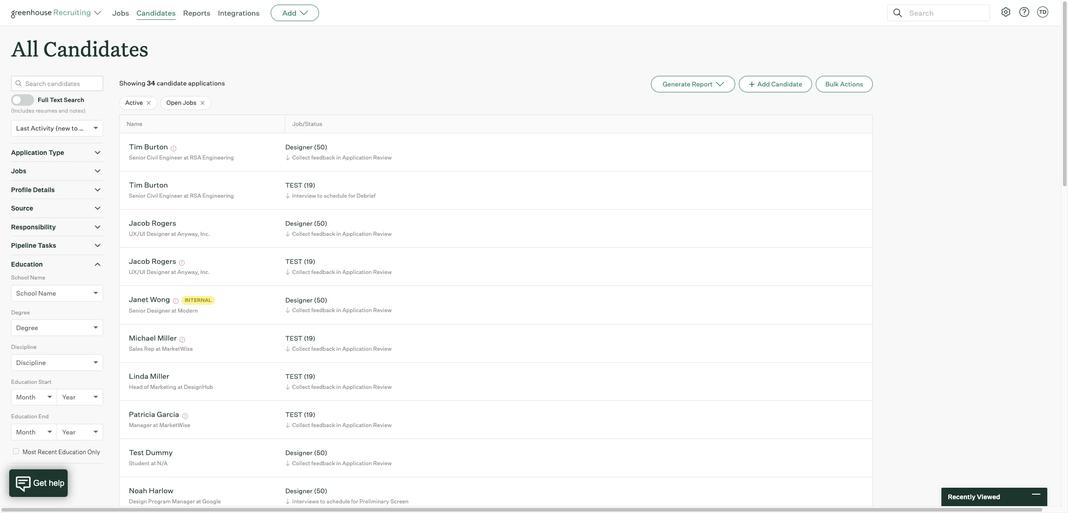 Task type: locate. For each thing, give the bounding box(es) containing it.
old)
[[79, 124, 91, 132]]

for left debrief at the top
[[348, 192, 355, 199]]

tim
[[129, 142, 143, 152], [129, 181, 143, 190]]

7 review from the top
[[373, 422, 392, 429]]

designer (50) collect feedback in application review for senior civil engineer at rsa engineering
[[285, 143, 392, 161]]

sales rep at marketwise
[[129, 346, 193, 353]]

pipeline tasks
[[11, 242, 56, 250]]

at down the patricia garcia link
[[153, 422, 158, 429]]

2 (19) from the top
[[304, 258, 315, 266]]

education for education start
[[11, 379, 37, 386]]

schedule
[[324, 192, 347, 199], [327, 499, 350, 505]]

manager right program at the left bottom of the page
[[172, 499, 195, 505]]

at up jacob rogers ux/ui designer at anyway, inc.
[[184, 192, 189, 199]]

(19) inside test (19) interview to schedule for debrief
[[304, 182, 315, 189]]

designer
[[285, 143, 313, 151], [285, 220, 313, 228], [147, 231, 170, 238], [147, 269, 170, 276], [285, 296, 313, 304], [147, 307, 170, 314], [285, 450, 313, 457], [285, 488, 313, 496]]

0 vertical spatial add
[[282, 8, 297, 17]]

5 collect from the top
[[292, 346, 310, 353]]

application type
[[11, 149, 64, 156]]

2 in from the top
[[336, 231, 341, 238]]

1 vertical spatial jacob rogers link
[[129, 257, 176, 268]]

collect for seventh collect feedback in application review link from the top
[[292, 422, 310, 429]]

open jobs
[[166, 99, 196, 106]]

0 vertical spatial anyway,
[[177, 231, 199, 238]]

3 test from the top
[[285, 335, 302, 343]]

name down "active"
[[127, 121, 142, 127]]

7 feedback from the top
[[311, 422, 335, 429]]

for inside the designer (50) interviews to schedule for preliminary screen
[[351, 499, 358, 505]]

4 designer (50) collect feedback in application review from the top
[[285, 450, 392, 467]]

0 vertical spatial burton
[[144, 142, 168, 152]]

candidate
[[157, 79, 187, 87]]

for inside test (19) interview to schedule for debrief
[[348, 192, 355, 199]]

6 review from the top
[[373, 384, 392, 391]]

2 tim from the top
[[129, 181, 143, 190]]

school name up degree element
[[16, 289, 56, 297]]

2 rsa from the top
[[190, 192, 201, 199]]

at inside test dummy student at n/a
[[151, 460, 156, 467]]

miller up 'sales rep at marketwise'
[[157, 334, 177, 343]]

schedule right interviews
[[327, 499, 350, 505]]

degree down school name element
[[11, 309, 30, 316]]

at inside noah harlow design program manager at google
[[196, 499, 201, 505]]

0 vertical spatial rogers
[[152, 219, 176, 228]]

at down janet wong has been in application review for more than 5 days image
[[171, 307, 177, 314]]

anyway, up jacob rogers has been in application review for more than 5 days icon
[[177, 231, 199, 238]]

all candidates
[[11, 35, 148, 62]]

5 in from the top
[[336, 346, 341, 353]]

schedule inside the designer (50) interviews to schedule for preliminary screen
[[327, 499, 350, 505]]

schedule for tim burton
[[324, 192, 347, 199]]

2 jacob from the top
[[129, 257, 150, 266]]

1 tim burton link from the top
[[129, 142, 168, 153]]

burton inside the tim burton senior civil engineer at rsa engineering
[[144, 181, 168, 190]]

education left only
[[58, 449, 86, 456]]

1 vertical spatial tim burton link
[[129, 181, 168, 191]]

0 vertical spatial discipline
[[11, 344, 37, 351]]

3 review from the top
[[373, 269, 392, 276]]

8 in from the top
[[336, 460, 341, 467]]

8 collect from the top
[[292, 460, 310, 467]]

2 month from the top
[[16, 428, 36, 436]]

checkmark image
[[15, 96, 22, 103]]

8 feedback from the top
[[311, 460, 335, 467]]

2 rogers from the top
[[152, 257, 176, 266]]

at inside jacob rogers ux/ui designer at anyway, inc.
[[171, 231, 176, 238]]

1 vertical spatial burton
[[144, 181, 168, 190]]

month down education end
[[16, 428, 36, 436]]

candidates right jobs link
[[137, 8, 176, 17]]

name up degree element
[[38, 289, 56, 297]]

tim left the tim burton has been in application review for more than 5 days image at the left of the page
[[129, 142, 143, 152]]

patricia garcia
[[129, 410, 179, 420]]

marketing
[[150, 384, 176, 391]]

1 collect from the top
[[292, 154, 310, 161]]

add inside popup button
[[282, 8, 297, 17]]

4 collect from the top
[[292, 307, 310, 314]]

candidates down jobs link
[[43, 35, 148, 62]]

1 inc. from the top
[[200, 231, 210, 238]]

in for fifth collect feedback in application review link from the bottom of the page
[[336, 307, 341, 314]]

review for 8th collect feedback in application review link from the bottom
[[373, 154, 392, 161]]

2 senior from the top
[[129, 192, 146, 199]]

test dummy link
[[129, 449, 173, 459]]

ux/ui down jacob rogers
[[129, 269, 145, 276]]

n/a
[[157, 460, 168, 467]]

ux/ui up jacob rogers
[[129, 231, 145, 238]]

rogers inside jacob rogers ux/ui designer at anyway, inc.
[[152, 219, 176, 228]]

year down discipline element
[[62, 394, 76, 402]]

burton down senior civil engineer at rsa engineering
[[144, 181, 168, 190]]

0 vertical spatial inc.
[[200, 231, 210, 238]]

1 vertical spatial engineer
[[159, 192, 182, 199]]

1 (19) from the top
[[304, 182, 315, 189]]

1 horizontal spatial add
[[757, 80, 770, 88]]

0 vertical spatial candidates
[[137, 8, 176, 17]]

1 anyway, from the top
[[177, 231, 199, 238]]

search
[[64, 96, 84, 104]]

civil
[[147, 154, 158, 161], [147, 192, 158, 199]]

review for 7th collect feedback in application review link from the bottom
[[373, 231, 392, 238]]

of
[[144, 384, 149, 391]]

designer (50) collect feedback in application review for student at n/a
[[285, 450, 392, 467]]

1 jacob from the top
[[129, 219, 150, 228]]

in for sixth collect feedback in application review link from the top of the page
[[336, 384, 341, 391]]

5 feedback from the top
[[311, 346, 335, 353]]

Search text field
[[907, 6, 982, 20]]

(50)
[[314, 143, 327, 151], [314, 220, 327, 228], [314, 296, 327, 304], [314, 450, 327, 457], [314, 488, 327, 496]]

1 burton from the top
[[144, 142, 168, 152]]

collect for sixth collect feedback in application review link from the top of the page
[[292, 384, 310, 391]]

2 year from the top
[[62, 428, 76, 436]]

collect for 1st collect feedback in application review link from the bottom
[[292, 460, 310, 467]]

education left the end
[[11, 414, 37, 420]]

manager inside noah harlow design program manager at google
[[172, 499, 195, 505]]

jacob rogers
[[129, 257, 176, 266]]

1 jacob rogers link from the top
[[129, 219, 176, 229]]

test (19) collect feedback in application review for michael miller
[[285, 335, 392, 353]]

anyway, down jacob rogers has been in application review for more than 5 days icon
[[177, 269, 199, 276]]

schedule left debrief at the top
[[324, 192, 347, 199]]

rogers up ux/ui designer at anyway, inc.
[[152, 257, 176, 266]]

tim burton link left the tim burton has been in application review for more than 5 days image at the left of the page
[[129, 142, 168, 153]]

1 month from the top
[[16, 394, 36, 402]]

2 collect feedback in application review link from the top
[[284, 230, 394, 238]]

1 vertical spatial inc.
[[200, 269, 210, 276]]

in for fourth collect feedback in application review link from the bottom
[[336, 346, 341, 353]]

application
[[11, 149, 47, 156], [342, 154, 372, 161], [342, 231, 372, 238], [342, 269, 372, 276], [342, 307, 372, 314], [342, 346, 372, 353], [342, 384, 372, 391], [342, 422, 372, 429], [342, 460, 372, 467]]

most
[[23, 449, 36, 456]]

Search candidates field
[[11, 76, 103, 91]]

2 civil from the top
[[147, 192, 158, 199]]

month down education start
[[16, 394, 36, 402]]

jacob inside jacob rogers ux/ui designer at anyway, inc.
[[129, 219, 150, 228]]

1 senior from the top
[[129, 154, 146, 161]]

year up most recent education only
[[62, 428, 76, 436]]

at down jacob rogers
[[171, 269, 176, 276]]

1 collect feedback in application review link from the top
[[284, 153, 394, 162]]

0 vertical spatial jacob
[[129, 219, 150, 228]]

0 vertical spatial tim burton link
[[129, 142, 168, 153]]

education for education end
[[11, 414, 37, 420]]

source
[[11, 205, 33, 212]]

1 vertical spatial anyway,
[[177, 269, 199, 276]]

0 vertical spatial engineering
[[203, 154, 234, 161]]

1 tim from the top
[[129, 142, 143, 152]]

month
[[16, 394, 36, 402], [16, 428, 36, 436]]

3 (19) from the top
[[304, 335, 315, 343]]

engineer
[[159, 154, 182, 161], [159, 192, 182, 199]]

michael miller link
[[129, 334, 177, 345]]

0 vertical spatial marketwise
[[162, 346, 193, 353]]

marketwise down the michael miller has been in application review for more than 5 days image
[[162, 346, 193, 353]]

collect for fourth collect feedback in application review link from the bottom
[[292, 346, 310, 353]]

senior for janet
[[129, 307, 146, 314]]

at right marketing
[[178, 384, 183, 391]]

degree up discipline element
[[16, 324, 38, 332]]

candidates
[[137, 8, 176, 17], [43, 35, 148, 62]]

6 feedback from the top
[[311, 384, 335, 391]]

inc.
[[200, 231, 210, 238], [200, 269, 210, 276]]

4 review from the top
[[373, 307, 392, 314]]

jacob rogers has been in application review for more than 5 days image
[[178, 261, 186, 266]]

8 review from the top
[[373, 460, 392, 467]]

1 vertical spatial jacob
[[129, 257, 150, 266]]

4 feedback from the top
[[311, 307, 335, 314]]

8 collect feedback in application review link from the top
[[284, 459, 394, 468]]

designer (50) collect feedback in application review
[[285, 143, 392, 161], [285, 220, 392, 238], [285, 296, 392, 314], [285, 450, 392, 467]]

1 vertical spatial ux/ui
[[129, 269, 145, 276]]

rsa up the tim burton senior civil engineer at rsa engineering on the left of the page
[[190, 154, 201, 161]]

tim burton senior civil engineer at rsa engineering
[[129, 181, 234, 199]]

7 in from the top
[[336, 422, 341, 429]]

3 feedback from the top
[[311, 269, 335, 276]]

senior up jacob rogers ux/ui designer at anyway, inc.
[[129, 192, 146, 199]]

2 (50) from the top
[[314, 220, 327, 228]]

0 vertical spatial jacob rogers link
[[129, 219, 176, 229]]

0 vertical spatial year
[[62, 394, 76, 402]]

notes)
[[69, 107, 86, 114]]

1 horizontal spatial manager
[[172, 499, 195, 505]]

jacob
[[129, 219, 150, 228], [129, 257, 150, 266]]

dummy
[[146, 449, 173, 458]]

jacob rogers link
[[129, 219, 176, 229], [129, 257, 176, 268]]

td button
[[1037, 6, 1048, 17]]

2 vertical spatial senior
[[129, 307, 146, 314]]

4 in from the top
[[336, 307, 341, 314]]

review for 6th collect feedback in application review link from the bottom of the page
[[373, 269, 392, 276]]

2 designer (50) collect feedback in application review from the top
[[285, 220, 392, 238]]

2 vertical spatial name
[[38, 289, 56, 297]]

1 year from the top
[[62, 394, 76, 402]]

degree
[[11, 309, 30, 316], [16, 324, 38, 332]]

to left old)
[[72, 124, 78, 132]]

year for education start
[[62, 394, 76, 402]]

noah harlow design program manager at google
[[129, 487, 221, 505]]

jobs left candidates link
[[112, 8, 129, 17]]

rsa down senior civil engineer at rsa engineering
[[190, 192, 201, 199]]

1 civil from the top
[[147, 154, 158, 161]]

engineer up jacob rogers ux/ui designer at anyway, inc.
[[159, 192, 182, 199]]

0 vertical spatial civil
[[147, 154, 158, 161]]

design
[[129, 499, 147, 505]]

ux/ui inside jacob rogers ux/ui designer at anyway, inc.
[[129, 231, 145, 238]]

3 senior from the top
[[129, 307, 146, 314]]

1 vertical spatial manager
[[172, 499, 195, 505]]

0 vertical spatial rsa
[[190, 154, 201, 161]]

1 horizontal spatial jobs
[[112, 8, 129, 17]]

miller for michael
[[157, 334, 177, 343]]

2 test from the top
[[285, 258, 302, 266]]

candidates link
[[137, 8, 176, 17]]

recently
[[948, 494, 976, 501]]

1 feedback from the top
[[311, 154, 335, 161]]

jacob up jacob rogers
[[129, 219, 150, 228]]

generate report
[[663, 80, 713, 88]]

1 vertical spatial schedule
[[327, 499, 350, 505]]

(19) for jacob rogers
[[304, 258, 315, 266]]

designer inside jacob rogers ux/ui designer at anyway, inc.
[[147, 231, 170, 238]]

senior down "tim burton"
[[129, 154, 146, 161]]

1 vertical spatial month
[[16, 428, 36, 436]]

tim burton link
[[129, 142, 168, 153], [129, 181, 168, 191]]

0 vertical spatial manager
[[129, 422, 152, 429]]

2 test (19) collect feedback in application review from the top
[[285, 335, 392, 353]]

education left start
[[11, 379, 37, 386]]

senior down janet
[[129, 307, 146, 314]]

(50) for jacob rogers
[[314, 220, 327, 228]]

engineering
[[203, 154, 234, 161], [203, 192, 234, 199]]

jobs right open
[[183, 99, 196, 106]]

collect for 8th collect feedback in application review link from the bottom
[[292, 154, 310, 161]]

0 vertical spatial tim
[[129, 142, 143, 152]]

1 vertical spatial rogers
[[152, 257, 176, 266]]

3 (50) from the top
[[314, 296, 327, 304]]

5 collect feedback in application review link from the top
[[284, 345, 394, 354]]

feedback
[[311, 154, 335, 161], [311, 231, 335, 238], [311, 269, 335, 276], [311, 307, 335, 314], [311, 346, 335, 353], [311, 384, 335, 391], [311, 422, 335, 429], [311, 460, 335, 467]]

civil up jacob rogers ux/ui designer at anyway, inc.
[[147, 192, 158, 199]]

1 vertical spatial to
[[317, 192, 323, 199]]

jobs
[[112, 8, 129, 17], [183, 99, 196, 106], [11, 167, 26, 175]]

michael miller
[[129, 334, 177, 343]]

2 engineering from the top
[[203, 192, 234, 199]]

0 horizontal spatial add
[[282, 8, 297, 17]]

1 vertical spatial tim
[[129, 181, 143, 190]]

burton for tim burton
[[144, 142, 168, 152]]

schedule inside test (19) interview to schedule for debrief
[[324, 192, 347, 199]]

school
[[11, 274, 29, 281], [16, 289, 37, 297]]

education start
[[11, 379, 51, 386]]

to right interviews
[[320, 499, 325, 505]]

for for harlow
[[351, 499, 358, 505]]

Most Recent Education Only checkbox
[[13, 449, 19, 455]]

candidate reports are now available! apply filters and select "view in app" element
[[651, 76, 735, 93]]

2 collect from the top
[[292, 231, 310, 238]]

feedback for fifth collect feedback in application review link from the bottom of the page
[[311, 307, 335, 314]]

6 collect from the top
[[292, 384, 310, 391]]

1 vertical spatial jobs
[[183, 99, 196, 106]]

school up degree element
[[16, 289, 37, 297]]

school name down pipeline
[[11, 274, 45, 281]]

jobs up profile
[[11, 167, 26, 175]]

open
[[166, 99, 182, 106]]

6 collect feedback in application review link from the top
[[284, 383, 394, 392]]

(50) inside the designer (50) interviews to schedule for preliminary screen
[[314, 488, 327, 496]]

test (19) interview to schedule for debrief
[[285, 182, 376, 199]]

5 (50) from the top
[[314, 488, 327, 496]]

7 collect from the top
[[292, 422, 310, 429]]

0 vertical spatial engineer
[[159, 154, 182, 161]]

5 test from the top
[[285, 411, 302, 419]]

senior
[[129, 154, 146, 161], [129, 192, 146, 199], [129, 307, 146, 314]]

1 vertical spatial year
[[62, 428, 76, 436]]

tim inside "link"
[[129, 142, 143, 152]]

at
[[184, 154, 189, 161], [184, 192, 189, 199], [171, 231, 176, 238], [171, 269, 176, 276], [171, 307, 177, 314], [156, 346, 161, 353], [178, 384, 183, 391], [153, 422, 158, 429], [151, 460, 156, 467], [196, 499, 201, 505]]

rogers for jacob rogers ux/ui designer at anyway, inc.
[[152, 219, 176, 228]]

education down pipeline
[[11, 260, 43, 268]]

test for patricia garcia
[[285, 411, 302, 419]]

ux/ui
[[129, 231, 145, 238], [129, 269, 145, 276]]

1 vertical spatial candidates
[[43, 35, 148, 62]]

1 (50) from the top
[[314, 143, 327, 151]]

at left google
[[196, 499, 201, 505]]

1 vertical spatial miller
[[150, 372, 169, 381]]

2 vertical spatial to
[[320, 499, 325, 505]]

to right interview
[[317, 192, 323, 199]]

5 review from the top
[[373, 346, 392, 353]]

1 vertical spatial for
[[351, 499, 358, 505]]

2 feedback from the top
[[311, 231, 335, 238]]

rogers down the tim burton senior civil engineer at rsa engineering on the left of the page
[[152, 219, 176, 228]]

burton inside "link"
[[144, 142, 168, 152]]

tim burton link down "tim burton"
[[129, 181, 168, 191]]

2 engineer from the top
[[159, 192, 182, 199]]

4 test (19) collect feedback in application review from the top
[[285, 411, 392, 429]]

2 horizontal spatial jobs
[[183, 99, 196, 106]]

senior for tim
[[129, 154, 146, 161]]

sales
[[129, 346, 143, 353]]

collect for 6th collect feedback in application review link from the bottom of the page
[[292, 269, 310, 276]]

tim inside the tim burton senior civil engineer at rsa engineering
[[129, 181, 143, 190]]

at up jacob rogers
[[171, 231, 176, 238]]

5 (19) from the top
[[304, 411, 315, 419]]

school down pipeline
[[11, 274, 29, 281]]

manager down patricia
[[129, 422, 152, 429]]

0 vertical spatial senior
[[129, 154, 146, 161]]

reset
[[25, 473, 42, 481]]

head
[[129, 384, 143, 391]]

in for 1st collect feedback in application review link from the bottom
[[336, 460, 341, 467]]

4 (50) from the top
[[314, 450, 327, 457]]

marketwise down garcia
[[159, 422, 190, 429]]

school name
[[11, 274, 45, 281], [16, 289, 56, 297]]

2 jacob rogers link from the top
[[129, 257, 176, 268]]

to inside the designer (50) interviews to schedule for preliminary screen
[[320, 499, 325, 505]]

1 designer (50) collect feedback in application review from the top
[[285, 143, 392, 161]]

miller
[[157, 334, 177, 343], [150, 372, 169, 381]]

inc. inside jacob rogers ux/ui designer at anyway, inc.
[[200, 231, 210, 238]]

text
[[50, 96, 63, 104]]

1 vertical spatial rsa
[[190, 192, 201, 199]]

miller inside linda miller head of marketing at designhub
[[150, 372, 169, 381]]

to inside test (19) interview to schedule for debrief
[[317, 192, 323, 199]]

filters
[[43, 473, 62, 481]]

review for 1st collect feedback in application review link from the bottom
[[373, 460, 392, 467]]

0 vertical spatial miller
[[157, 334, 177, 343]]

2 review from the top
[[373, 231, 392, 238]]

tim down "tim burton"
[[129, 181, 143, 190]]

jacob rogers ux/ui designer at anyway, inc.
[[129, 219, 210, 238]]

0 vertical spatial to
[[72, 124, 78, 132]]

engineering inside the tim burton senior civil engineer at rsa engineering
[[203, 192, 234, 199]]

discipline
[[11, 344, 37, 351], [16, 359, 46, 367]]

degree element
[[11, 308, 103, 343]]

pipeline
[[11, 242, 36, 250]]

0 vertical spatial month
[[16, 394, 36, 402]]

0 horizontal spatial jobs
[[11, 167, 26, 175]]

miller up marketing
[[150, 372, 169, 381]]

feedback for 7th collect feedback in application review link from the bottom
[[311, 231, 335, 238]]

0 vertical spatial ux/ui
[[129, 231, 145, 238]]

1 test from the top
[[285, 182, 302, 189]]

education
[[11, 260, 43, 268], [11, 379, 37, 386], [11, 414, 37, 420], [58, 449, 86, 456]]

2 inc. from the top
[[200, 269, 210, 276]]

janet wong has been in application review for more than 5 days image
[[172, 299, 180, 305]]

3 collect feedback in application review link from the top
[[284, 268, 394, 277]]

1 vertical spatial engineering
[[203, 192, 234, 199]]

3 collect from the top
[[292, 269, 310, 276]]

jacob rogers link up ux/ui designer at anyway, inc.
[[129, 257, 176, 268]]

td button
[[1035, 5, 1050, 19]]

1 ux/ui from the top
[[129, 231, 145, 238]]

at left the n/a
[[151, 460, 156, 467]]

1 rogers from the top
[[152, 219, 176, 228]]

0 vertical spatial jobs
[[112, 8, 129, 17]]

jacob rogers link up jacob rogers
[[129, 219, 176, 229]]

engineer down the tim burton has been in application review for more than 5 days image at the left of the page
[[159, 154, 182, 161]]

burton for tim burton senior civil engineer at rsa engineering
[[144, 181, 168, 190]]

6 in from the top
[[336, 384, 341, 391]]

0 vertical spatial school name
[[11, 274, 45, 281]]

name down pipeline tasks
[[30, 274, 45, 281]]

0 vertical spatial schedule
[[324, 192, 347, 199]]

last activity (new to old) option
[[16, 124, 91, 132]]

1 vertical spatial senior
[[129, 192, 146, 199]]

michael
[[129, 334, 156, 343]]

anyway, inside jacob rogers ux/ui designer at anyway, inc.
[[177, 231, 199, 238]]

34
[[147, 79, 155, 87]]

reset filters button
[[11, 469, 66, 486]]

2 anyway, from the top
[[177, 269, 199, 276]]

jacob up ux/ui designer at anyway, inc.
[[129, 257, 150, 266]]

civil down "tim burton"
[[147, 154, 158, 161]]

feedback for 8th collect feedback in application review link from the bottom
[[311, 154, 335, 161]]

type
[[49, 149, 64, 156]]

0 vertical spatial for
[[348, 192, 355, 199]]

3 in from the top
[[336, 269, 341, 276]]

debrief
[[357, 192, 376, 199]]

for left preliminary
[[351, 499, 358, 505]]

month for start
[[16, 394, 36, 402]]

2 burton from the top
[[144, 181, 168, 190]]

tim burton has been in application review for more than 5 days image
[[170, 146, 178, 152]]

1 test (19) collect feedback in application review from the top
[[285, 258, 392, 276]]

manager
[[129, 422, 152, 429], [172, 499, 195, 505]]

designer inside the designer (50) interviews to schedule for preliminary screen
[[285, 488, 313, 496]]

0 horizontal spatial manager
[[129, 422, 152, 429]]

1 vertical spatial add
[[757, 80, 770, 88]]

designer (50) collect feedback in application review for ux/ui designer at anyway, inc.
[[285, 220, 392, 238]]

1 review from the top
[[373, 154, 392, 161]]

collect for fifth collect feedback in application review link from the bottom of the page
[[292, 307, 310, 314]]

test inside test (19) interview to schedule for debrief
[[285, 182, 302, 189]]

1 in from the top
[[336, 154, 341, 161]]

marketwise
[[162, 346, 193, 353], [159, 422, 190, 429]]

1 vertical spatial civil
[[147, 192, 158, 199]]

burton left the tim burton has been in application review for more than 5 days image at the left of the page
[[144, 142, 168, 152]]

3 designer (50) collect feedback in application review from the top
[[285, 296, 392, 314]]



Task type: describe. For each thing, give the bounding box(es) containing it.
janet
[[129, 295, 148, 305]]

profile details
[[11, 186, 55, 194]]

full
[[38, 96, 48, 104]]

senior designer at modern
[[129, 307, 198, 314]]

last
[[16, 124, 29, 132]]

test (19) collect feedback in application review for jacob rogers
[[285, 258, 392, 276]]

tim for tim burton senior civil engineer at rsa engineering
[[129, 181, 143, 190]]

linda
[[129, 372, 148, 381]]

recent
[[38, 449, 57, 456]]

0 vertical spatial degree
[[11, 309, 30, 316]]

feedback for seventh collect feedback in application review link from the top
[[311, 422, 335, 429]]

janet wong link
[[129, 295, 170, 306]]

(50) for test dummy
[[314, 450, 327, 457]]

actions
[[840, 80, 863, 88]]

harlow
[[149, 487, 173, 496]]

month for end
[[16, 428, 36, 436]]

responsibility
[[11, 223, 56, 231]]

0 vertical spatial school
[[11, 274, 29, 281]]

resumes
[[36, 107, 57, 114]]

feedback for sixth collect feedback in application review link from the top of the page
[[311, 384, 335, 391]]

2 tim burton link from the top
[[129, 181, 168, 191]]

1 vertical spatial name
[[30, 274, 45, 281]]

add candidate link
[[739, 76, 812, 93]]

configure image
[[1000, 6, 1011, 17]]

report
[[692, 80, 713, 88]]

linda miller link
[[129, 372, 169, 383]]

interviews
[[292, 499, 319, 505]]

1 vertical spatial marketwise
[[159, 422, 190, 429]]

test for jacob rogers
[[285, 258, 302, 266]]

linda miller head of marketing at designhub
[[129, 372, 213, 391]]

designer (50) collect feedback in application review for senior designer at modern
[[285, 296, 392, 314]]

end
[[38, 414, 49, 420]]

showing
[[119, 79, 145, 87]]

greenhouse recruiting image
[[11, 7, 94, 18]]

at up the tim burton senior civil engineer at rsa engineering on the left of the page
[[184, 154, 189, 161]]

senior civil engineer at rsa engineering
[[129, 154, 234, 161]]

add for add
[[282, 8, 297, 17]]

4 (19) from the top
[[304, 373, 315, 381]]

jacob for jacob rogers
[[129, 257, 150, 266]]

education for education
[[11, 260, 43, 268]]

4 collect feedback in application review link from the top
[[284, 306, 394, 315]]

review for seventh collect feedback in application review link from the top
[[373, 422, 392, 429]]

active
[[125, 99, 143, 106]]

review for sixth collect feedback in application review link from the top of the page
[[373, 384, 392, 391]]

add button
[[271, 5, 319, 21]]

interview
[[292, 192, 316, 199]]

tim for tim burton
[[129, 142, 143, 152]]

schedule for noah harlow
[[327, 499, 350, 505]]

to for tim burton
[[317, 192, 323, 199]]

senior inside the tim burton senior civil engineer at rsa engineering
[[129, 192, 146, 199]]

tasks
[[38, 242, 56, 250]]

1 vertical spatial degree
[[16, 324, 38, 332]]

7 collect feedback in application review link from the top
[[284, 421, 394, 430]]

civil inside the tim burton senior civil engineer at rsa engineering
[[147, 192, 158, 199]]

1 engineering from the top
[[203, 154, 234, 161]]

test for michael miller
[[285, 335, 302, 343]]

screen
[[390, 499, 409, 505]]

(50) for noah harlow
[[314, 488, 327, 496]]

year for education end
[[62, 428, 76, 436]]

patricia garcia has been in application review for more than 5 days image
[[181, 414, 189, 420]]

profile
[[11, 186, 32, 194]]

manager at marketwise
[[129, 422, 190, 429]]

activity
[[31, 124, 54, 132]]

jacob for jacob rogers ux/ui designer at anyway, inc.
[[129, 219, 150, 228]]

all
[[11, 35, 39, 62]]

0 vertical spatial name
[[127, 121, 142, 127]]

rogers for jacob rogers
[[152, 257, 176, 266]]

wong
[[150, 295, 170, 305]]

for for burton
[[348, 192, 355, 199]]

generate
[[663, 80, 691, 88]]

1 vertical spatial discipline
[[16, 359, 46, 367]]

in for 6th collect feedback in application review link from the bottom of the page
[[336, 269, 341, 276]]

(19) for patricia garcia
[[304, 411, 315, 419]]

review for fourth collect feedback in application review link from the bottom
[[373, 346, 392, 353]]

integrations link
[[218, 8, 260, 17]]

at right rep
[[156, 346, 161, 353]]

review for fifth collect feedback in application review link from the bottom of the page
[[373, 307, 392, 314]]

test
[[129, 449, 144, 458]]

3 test (19) collect feedback in application review from the top
[[285, 373, 392, 391]]

feedback for fourth collect feedback in application review link from the bottom
[[311, 346, 335, 353]]

showing 34 candidate applications
[[119, 79, 225, 87]]

interview to schedule for debrief link
[[284, 191, 378, 200]]

viewed
[[977, 494, 1000, 501]]

modern
[[178, 307, 198, 314]]

to for noah harlow
[[320, 499, 325, 505]]

rsa inside the tim burton senior civil engineer at rsa engineering
[[190, 192, 201, 199]]

add for add candidate
[[757, 80, 770, 88]]

2 ux/ui from the top
[[129, 269, 145, 276]]

feedback for 1st collect feedback in application review link from the bottom
[[311, 460, 335, 467]]

reports
[[183, 8, 211, 17]]

td
[[1039, 9, 1047, 15]]

1 vertical spatial school name
[[16, 289, 56, 297]]

bulk actions
[[825, 80, 863, 88]]

preliminary
[[359, 499, 389, 505]]

(includes
[[11, 107, 34, 114]]

garcia
[[157, 410, 179, 420]]

4 test from the top
[[285, 373, 302, 381]]

2 vertical spatial jobs
[[11, 167, 26, 175]]

start
[[38, 379, 51, 386]]

applications
[[188, 79, 225, 87]]

and
[[59, 107, 68, 114]]

in for seventh collect feedback in application review link from the top
[[336, 422, 341, 429]]

discipline element
[[11, 343, 103, 378]]

rep
[[144, 346, 154, 353]]

engineer inside the tim burton senior civil engineer at rsa engineering
[[159, 192, 182, 199]]

program
[[148, 499, 171, 505]]

full text search (includes resumes and notes)
[[11, 96, 86, 114]]

in for 8th collect feedback in application review link from the bottom
[[336, 154, 341, 161]]

generate report button
[[651, 76, 735, 93]]

(19) for michael miller
[[304, 335, 315, 343]]

job/status
[[292, 121, 322, 127]]

recently viewed
[[948, 494, 1000, 501]]

designhub
[[184, 384, 213, 391]]

patricia
[[129, 410, 155, 420]]

internal
[[185, 297, 212, 304]]

details
[[33, 186, 55, 194]]

feedback for 6th collect feedback in application review link from the bottom of the page
[[311, 269, 335, 276]]

bulk actions link
[[816, 76, 873, 93]]

in for 7th collect feedback in application review link from the bottom
[[336, 231, 341, 238]]

(new
[[55, 124, 70, 132]]

reset filters
[[25, 473, 62, 481]]

ux/ui designer at anyway, inc.
[[129, 269, 210, 276]]

miller for linda
[[150, 372, 169, 381]]

education end
[[11, 414, 49, 420]]

1 rsa from the top
[[190, 154, 201, 161]]

collect for 7th collect feedback in application review link from the bottom
[[292, 231, 310, 238]]

integrations
[[218, 8, 260, 17]]

school name element
[[11, 274, 103, 308]]

noah
[[129, 487, 147, 496]]

1 vertical spatial school
[[16, 289, 37, 297]]

candidate
[[771, 80, 802, 88]]

at inside linda miller head of marketing at designhub
[[178, 384, 183, 391]]

michael miller has been in application review for more than 5 days image
[[178, 338, 187, 343]]

last activity (new to old)
[[16, 124, 91, 132]]

at inside the tim burton senior civil engineer at rsa engineering
[[184, 192, 189, 199]]

test (19) collect feedback in application review for patricia garcia
[[285, 411, 392, 429]]

1 engineer from the top
[[159, 154, 182, 161]]

google
[[202, 499, 221, 505]]

designer (50) interviews to schedule for preliminary screen
[[285, 488, 409, 505]]

jobs link
[[112, 8, 129, 17]]



Task type: vqa. For each thing, say whether or not it's contained in the screenshot.
Switch applications Icon
no



